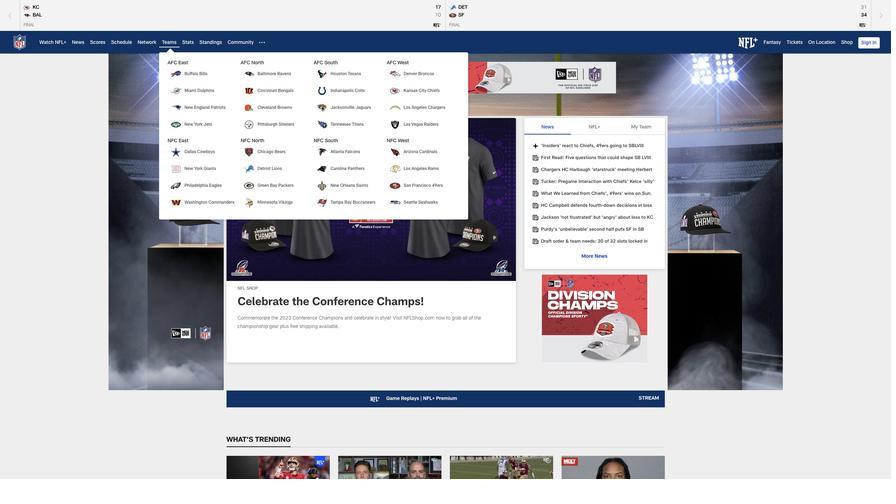 Task type: describe. For each thing, give the bounding box(es) containing it.
game
[[386, 397, 400, 402]]

tucker: pregame interaction with chiefs' kelce 'silly'
[[541, 180, 655, 185]]

arizona cardinals
[[404, 150, 438, 154]]

kc chiefs image
[[23, 4, 31, 12]]

philadelphia eagles image
[[171, 180, 182, 191]]

angeles for rams
[[412, 167, 427, 171]]

0 vertical spatial advertisement element
[[275, 62, 616, 93]]

jacksonville jaguars image
[[317, 102, 328, 113]]

nfl news mini image for what we learned from chiefs', 49ers' wins on sun.
[[533, 191, 539, 197]]

green bay packers
[[258, 184, 294, 188]]

york for jets
[[194, 123, 203, 127]]

nfc for nfc north
[[241, 139, 251, 144]]

draft order & team needs: 30 of 32 slots locked in link
[[533, 239, 657, 245]]

minnesota vikings
[[258, 201, 293, 205]]

york for giants
[[194, 167, 203, 171]]

49ers'
[[610, 192, 623, 196]]

celebrate
[[238, 297, 289, 309]]

1 horizontal spatial hc
[[562, 168, 569, 173]]

vikings
[[279, 201, 293, 205]]

arizona cardinals image
[[390, 146, 401, 158]]

browns
[[278, 106, 292, 110]]

of inside more news tab panel
[[605, 240, 609, 244]]

stats
[[182, 40, 194, 45]]

in inside purdy's 'unbelievable' second half puts sf in sb link
[[633, 228, 637, 232]]

nfl plus mini image
[[533, 143, 539, 149]]

afc for afc north
[[241, 61, 250, 66]]

carolina panthers image
[[317, 163, 328, 175]]

los angeles rams link
[[390, 163, 455, 175]]

las
[[404, 123, 411, 127]]

dallas cowboys
[[185, 150, 215, 154]]

packers
[[279, 184, 294, 188]]

tennessee
[[331, 123, 351, 127]]

dallas cowboys image
[[171, 146, 182, 158]]

commanders
[[209, 201, 234, 205]]

fantasy link
[[764, 40, 782, 45]]

kansas city chiefs image
[[390, 85, 401, 97]]

chicago bears
[[258, 150, 286, 154]]

nfl+ button
[[571, 118, 618, 135]]

new england patriots image
[[171, 102, 182, 113]]

first read: five questions that could shape sb lviii
[[541, 156, 651, 161]]

on
[[809, 40, 815, 45]]

tickets link
[[787, 40, 803, 45]]

new york jets image
[[171, 119, 182, 130]]

fourth-
[[589, 204, 604, 208]]

1 vertical spatial 49ers
[[432, 184, 443, 188]]

nfc for nfc east
[[168, 139, 178, 144]]

cincinnati bengals image
[[244, 85, 255, 97]]

celebrate the conference champs!
[[238, 297, 424, 309]]

nfl news mini image for chargers hc harbaugh 'starstruck' meeting herbert
[[533, 167, 539, 173]]

nfl
[[238, 287, 245, 291]]

las vegas raiders image
[[390, 119, 401, 130]]

denver broncos image
[[390, 68, 401, 80]]

in
[[873, 41, 877, 46]]

to inside jackson 'not frustrated' but 'angry' about loss to kc link
[[642, 216, 646, 220]]

east for afc east
[[178, 61, 188, 66]]

jackson
[[541, 216, 560, 220]]

2 horizontal spatial the
[[475, 316, 481, 321]]

nfl news mini image for purdy's 'unbelievable' second half puts sf in sb
[[533, 227, 539, 233]]

in inside commemorate the 2023 conference champions and celebrate in style! visit nflshop.com now to grab all of the championship gear plus free shipping available.
[[375, 316, 379, 321]]

about
[[618, 216, 631, 220]]

31
[[861, 5, 867, 10]]

west for nfc west
[[398, 139, 409, 144]]

game replays | nfl+ premium
[[386, 397, 457, 402]]

commemorate
[[238, 316, 270, 321]]

celebrate the conference champs! image
[[227, 118, 516, 281]]

nfl+ image
[[739, 38, 758, 49]]

east for nfc east
[[179, 139, 189, 144]]

chiefs,
[[580, 144, 595, 149]]

kc inside more news tab panel
[[647, 216, 654, 220]]

afc south
[[314, 61, 338, 66]]

final for sf
[[449, 23, 461, 27]]

puts
[[616, 228, 625, 232]]

philadelphia
[[185, 184, 208, 188]]

first read: five questions that could shape sb lviii link
[[533, 155, 657, 162]]

&
[[566, 240, 569, 244]]

replays
[[401, 397, 419, 402]]

nfc east
[[168, 139, 189, 144]]

cincinnati bengals
[[258, 89, 294, 93]]

sb for shape
[[635, 156, 641, 161]]

new york giants image
[[171, 163, 182, 175]]

interaction
[[579, 180, 602, 185]]

tampa
[[331, 201, 344, 205]]

cleveland
[[258, 106, 277, 110]]

new for new york jets
[[185, 123, 193, 127]]

buccaneers
[[353, 201, 376, 205]]

final for bal
[[24, 23, 35, 27]]

sf 49ers image
[[449, 12, 457, 19]]

afc west
[[387, 61, 409, 66]]

of inside commemorate the 2023 conference champions and celebrate in style! visit nflshop.com now to grab all of the championship gear plus free shipping available.
[[469, 316, 473, 321]]

afc for afc west
[[387, 61, 397, 66]]

draft order & team needs: 30 of 32 slots locked in
[[541, 240, 648, 244]]

pittsburgh steelers link
[[244, 119, 308, 130]]

going
[[610, 144, 622, 149]]

los angeles rams
[[404, 167, 439, 171]]

page main content main content
[[0, 62, 892, 479]]

los angeles chargers
[[404, 106, 446, 110]]

kansas city chiefs link
[[390, 85, 455, 97]]

eagles
[[209, 184, 222, 188]]

'insiders' react to chiefs, 49ers going to sblviii link
[[533, 143, 657, 150]]

chiefs'
[[614, 180, 629, 185]]

frustrated'
[[570, 216, 593, 220]]

the for commemorate
[[272, 316, 278, 321]]

1 horizontal spatial nfl+
[[423, 397, 435, 402]]

chargers hc harbaugh 'starstruck' meeting herbert link
[[533, 167, 657, 174]]

new orleans saints image
[[317, 180, 328, 191]]

sign in
[[862, 41, 877, 46]]

minnesota vikings link
[[244, 197, 308, 208]]

nfl plus image
[[433, 21, 441, 29]]

0 vertical spatial news
[[72, 40, 84, 45]]

atlanta
[[331, 150, 344, 154]]

scores link
[[90, 40, 106, 45]]

nfc south
[[314, 139, 338, 144]]

north for afc north
[[252, 61, 264, 66]]

south for nfc south
[[325, 139, 338, 144]]

49ers inside more news tab panel
[[597, 144, 609, 149]]

sb for in
[[638, 228, 645, 232]]

purdy's 'unbelievable' second half puts sf in sb
[[541, 228, 645, 232]]

colts
[[355, 89, 365, 93]]

san francisco 49ers image
[[390, 180, 401, 191]]

washington commanders image
[[171, 197, 182, 208]]

arizona
[[404, 150, 418, 154]]

tab list inside page main content main content
[[525, 118, 665, 135]]

shape
[[621, 156, 634, 161]]

the for celebrate
[[292, 297, 310, 309]]

'insiders'
[[541, 144, 561, 149]]

10
[[435, 13, 441, 18]]

north for nfc north
[[252, 139, 264, 144]]

teams link
[[162, 40, 177, 45]]

news inside news "button"
[[542, 125, 554, 130]]

on
[[636, 192, 641, 196]]

san
[[404, 184, 411, 188]]

more news
[[582, 254, 608, 259]]

locked
[[629, 240, 643, 244]]

arizona cardinals link
[[390, 146, 455, 158]]

campbell
[[549, 204, 570, 208]]

minnesota vikings image
[[244, 197, 255, 208]]

purdy's
[[541, 228, 558, 232]]

hc campbell defends fourth-down decisions in loss link
[[533, 203, 657, 209]]

minnesota
[[258, 201, 278, 205]]

what we learned from chiefs', 49ers' wins on sun.
[[541, 192, 652, 196]]

in inside draft order & team needs: 30 of 32 slots locked in link
[[644, 240, 648, 244]]

and
[[345, 316, 353, 321]]

to inside commemorate the 2023 conference champions and celebrate in style! visit nflshop.com now to grab all of the championship gear plus free shipping available.
[[446, 316, 451, 321]]

jacksonville jaguars
[[331, 106, 371, 110]]

dots image
[[260, 40, 265, 45]]

champions
[[319, 316, 343, 321]]

titans
[[352, 123, 364, 127]]

carolina
[[331, 167, 347, 171]]



Task type: vqa. For each thing, say whether or not it's contained in the screenshot.
titans
yes



Task type: locate. For each thing, give the bounding box(es) containing it.
0 vertical spatial of
[[605, 240, 609, 244]]

nflshop.com
[[404, 316, 435, 321]]

in down on
[[639, 204, 643, 208]]

2 vertical spatial news
[[595, 254, 608, 259]]

2 angeles from the top
[[412, 167, 427, 171]]

denver broncos
[[404, 72, 434, 76]]

1 vertical spatial south
[[325, 139, 338, 144]]

sign in button
[[859, 37, 880, 49]]

1 nfl news mini image from the top
[[533, 155, 539, 161]]

hc down what
[[541, 204, 548, 208]]

0 vertical spatial west
[[398, 61, 409, 66]]

the right all
[[475, 316, 481, 321]]

1 vertical spatial kc
[[647, 216, 654, 220]]

0 vertical spatial kc
[[33, 5, 39, 10]]

new york giants link
[[171, 163, 235, 175]]

cleveland browns
[[258, 106, 292, 110]]

det lions image
[[449, 4, 457, 12]]

plus
[[280, 325, 289, 330]]

teams
[[162, 40, 177, 45]]

nfc up chicago bears icon
[[241, 139, 251, 144]]

in left style!
[[375, 316, 379, 321]]

nfl news mini image down nfl plus mini icon
[[533, 167, 539, 173]]

nfl news mini image
[[533, 179, 539, 185], [533, 203, 539, 209], [533, 215, 539, 221], [533, 239, 539, 245]]

nfl+ right "|"
[[423, 397, 435, 402]]

buffalo bills image
[[171, 68, 182, 80]]

afc for afc south
[[314, 61, 323, 66]]

dolphins
[[198, 89, 214, 93]]

shop inside page main content main content
[[247, 287, 258, 291]]

bay right tampa
[[345, 201, 352, 205]]

miami
[[185, 89, 196, 93]]

houston texans image
[[317, 68, 328, 80]]

chargers up tucker:
[[541, 168, 561, 173]]

next woman up: shelly harvey, area scout for the atlanta falcons image
[[562, 456, 665, 479]]

half
[[606, 228, 614, 232]]

las vegas raiders link
[[390, 119, 455, 130]]

with
[[603, 180, 612, 185]]

1 angeles from the top
[[412, 106, 427, 110]]

2 los from the top
[[404, 167, 411, 171]]

in right locked
[[644, 240, 648, 244]]

1 horizontal spatial kc
[[647, 216, 654, 220]]

bay
[[270, 184, 277, 188], [345, 201, 352, 205]]

york left giants
[[194, 167, 203, 171]]

cleveland browns link
[[244, 102, 308, 113]]

shop left sign
[[842, 40, 853, 45]]

nfl news mini image
[[533, 155, 539, 161], [533, 167, 539, 173], [533, 191, 539, 197], [533, 227, 539, 233]]

sf right puts at the right
[[626, 228, 632, 232]]

bay for packers
[[270, 184, 277, 188]]

of right "30"
[[605, 240, 609, 244]]

we
[[554, 192, 561, 196]]

detroit lions image
[[244, 163, 255, 175]]

sf inside more news tab panel
[[626, 228, 632, 232]]

1 horizontal spatial final
[[449, 23, 461, 27]]

dallas
[[185, 150, 196, 154]]

0 vertical spatial bay
[[270, 184, 277, 188]]

2 horizontal spatial news
[[595, 254, 608, 259]]

nfc up atlanta falcons icon
[[314, 139, 324, 144]]

west up denver
[[398, 61, 409, 66]]

afc up houston texans icon
[[314, 61, 323, 66]]

san francisco 49ers
[[404, 184, 443, 188]]

south
[[325, 61, 338, 66], [325, 139, 338, 144]]

1 horizontal spatial of
[[605, 240, 609, 244]]

2 vertical spatial nfl+
[[423, 397, 435, 402]]

nfl+ inside button
[[589, 125, 601, 130]]

to right react
[[575, 144, 579, 149]]

0 vertical spatial 49ers
[[597, 144, 609, 149]]

commemorate the 2023 conference champions and celebrate in style! visit nflshop.com now to grab all of the championship gear plus free shipping available.
[[238, 316, 481, 330]]

nfl+ right watch
[[55, 40, 66, 45]]

order
[[553, 240, 565, 244]]

nfc for nfc south
[[314, 139, 324, 144]]

1 los from the top
[[404, 106, 411, 110]]

banner
[[0, 31, 892, 220]]

nfl+_primarylogo_onecolor_white image
[[367, 393, 382, 405]]

east up dallas
[[179, 139, 189, 144]]

nfl+ inside banner
[[55, 40, 66, 45]]

3 afc from the left
[[314, 61, 323, 66]]

nfc up dallas cowboys image at the top left of page
[[168, 139, 178, 144]]

0 horizontal spatial sf
[[459, 13, 464, 18]]

baltimore ravens image
[[244, 68, 255, 80]]

4 nfl news mini image from the top
[[533, 239, 539, 245]]

3 nfl news mini image from the top
[[533, 215, 539, 221]]

0 horizontal spatial 49ers
[[432, 184, 443, 188]]

in inside hc campbell defends fourth-down decisions in loss 'link'
[[639, 204, 643, 208]]

nfl shop
[[238, 287, 258, 291]]

sf down det
[[459, 13, 464, 18]]

1 vertical spatial north
[[252, 139, 264, 144]]

1 vertical spatial hc
[[541, 204, 548, 208]]

0 horizontal spatial bay
[[270, 184, 277, 188]]

news button
[[525, 118, 571, 135]]

angeles left rams
[[412, 167, 427, 171]]

nfl news mini image left what
[[533, 191, 539, 197]]

1 horizontal spatial shop
[[842, 40, 853, 45]]

nfl news mini image for draft order & team needs: 30 of 32 slots locked in
[[533, 239, 539, 245]]

0 horizontal spatial loss
[[632, 216, 641, 220]]

'angry'
[[602, 216, 617, 220]]

4 afc from the left
[[387, 61, 397, 66]]

the up free
[[292, 297, 310, 309]]

0 vertical spatial sb
[[635, 156, 641, 161]]

los angeles chargers image
[[390, 102, 401, 113]]

tab list containing news
[[525, 118, 665, 135]]

0 vertical spatial north
[[252, 61, 264, 66]]

nfl+
[[55, 40, 66, 45], [589, 125, 601, 130], [423, 397, 435, 402]]

draft
[[541, 240, 552, 244]]

tab list
[[525, 118, 665, 135]]

0 horizontal spatial chargers
[[428, 106, 446, 110]]

new right new york jets image
[[185, 123, 193, 127]]

chargers inside more news tab panel
[[541, 168, 561, 173]]

nfl news mini image for jackson 'not frustrated' but 'angry' about loss to kc
[[533, 215, 539, 221]]

new for new orleans saints
[[331, 184, 339, 188]]

pittsburgh steelers image
[[244, 119, 255, 130]]

1 vertical spatial los
[[404, 167, 411, 171]]

1 vertical spatial advertisement element
[[542, 275, 648, 363]]

shop inside banner
[[842, 40, 853, 45]]

1 horizontal spatial 49ers
[[597, 144, 609, 149]]

los angeles rams image
[[390, 163, 401, 175]]

news inside more news 'link'
[[595, 254, 608, 259]]

1 horizontal spatial bay
[[345, 201, 352, 205]]

1 vertical spatial east
[[179, 139, 189, 144]]

cincinnati bengals link
[[244, 85, 308, 97]]

falcons
[[345, 150, 360, 154]]

conference up and
[[312, 297, 374, 309]]

tucker:
[[541, 180, 557, 185]]

afc up denver broncos image
[[387, 61, 397, 66]]

the
[[292, 297, 310, 309], [272, 316, 278, 321], [475, 316, 481, 321]]

nfl news mini image inside jackson 'not frustrated' but 'angry' about loss to kc link
[[533, 215, 539, 221]]

1 vertical spatial york
[[194, 167, 203, 171]]

0 horizontal spatial the
[[272, 316, 278, 321]]

1 horizontal spatial news
[[542, 125, 554, 130]]

nfl news mini image inside the tucker: pregame interaction with chiefs' kelce 'silly' link
[[533, 179, 539, 185]]

0 vertical spatial loss
[[644, 204, 652, 208]]

2 final from the left
[[449, 23, 461, 27]]

loss inside hc campbell defends fourth-down decisions in loss 'link'
[[644, 204, 652, 208]]

chargers down chiefs
[[428, 106, 446, 110]]

0 vertical spatial sf
[[459, 13, 464, 18]]

1 vertical spatial news
[[542, 125, 554, 130]]

south up atlanta
[[325, 139, 338, 144]]

to right about
[[642, 216, 646, 220]]

loss right about
[[632, 216, 641, 220]]

2 nfl news mini image from the top
[[533, 203, 539, 209]]

0 horizontal spatial of
[[469, 316, 473, 321]]

nfl plus image
[[859, 21, 867, 29]]

questions
[[576, 156, 597, 161]]

new right new england patriots icon at top left
[[185, 106, 193, 110]]

afc
[[168, 61, 177, 66], [241, 61, 250, 66], [314, 61, 323, 66], [387, 61, 397, 66]]

4 nfl news mini image from the top
[[533, 227, 539, 233]]

news link
[[72, 40, 84, 45]]

vegas
[[412, 123, 423, 127]]

3 nfc from the left
[[314, 139, 324, 144]]

new right new orleans saints image
[[331, 184, 339, 188]]

0 horizontal spatial final
[[24, 23, 35, 27]]

schedule link
[[111, 40, 132, 45]]

patriots
[[211, 106, 226, 110]]

to right now
[[446, 316, 451, 321]]

north up chicago
[[252, 139, 264, 144]]

nfl news mini image inside hc campbell defends fourth-down decisions in loss 'link'
[[533, 203, 539, 209]]

miami dolphins image
[[171, 85, 182, 97]]

news left scores at the top left of page
[[72, 40, 84, 45]]

nfl shield image
[[11, 34, 28, 51]]

0 vertical spatial hc
[[562, 168, 569, 173]]

shop right nfl
[[247, 287, 258, 291]]

0 horizontal spatial shop
[[247, 287, 258, 291]]

2023
[[280, 316, 291, 321]]

nfc up the arizona cardinals image
[[387, 139, 397, 144]]

afc up buffalo bills image
[[168, 61, 177, 66]]

nfl+ up 'insiders' react to chiefs, 49ers going to sblviii
[[589, 125, 601, 130]]

second
[[590, 228, 605, 232]]

sb left lviii
[[635, 156, 641, 161]]

tampa bay buccaneers image
[[317, 197, 328, 208]]

nfl news mini image for tucker: pregame interaction with chiefs' kelce 'silly'
[[533, 179, 539, 185]]

final down bal ravens image at left
[[24, 23, 35, 27]]

49ers right francisco
[[432, 184, 443, 188]]

nfl news mini image left the campbell
[[533, 203, 539, 209]]

left score strip button image
[[2, 0, 18, 31]]

afc for afc east
[[168, 61, 177, 66]]

jackson 'not frustrated' but 'angry' about loss to kc link
[[533, 215, 657, 221]]

new right new york giants "icon"
[[185, 167, 193, 171]]

1 vertical spatial of
[[469, 316, 473, 321]]

but
[[594, 216, 601, 220]]

bay for buccaneers
[[345, 201, 352, 205]]

1 horizontal spatial loss
[[644, 204, 652, 208]]

detroit
[[258, 167, 271, 171]]

tampa bay buccaneers link
[[317, 197, 381, 208]]

nfl news mini image inside what we learned from chiefs', 49ers' wins on sun. link
[[533, 191, 539, 197]]

network link
[[138, 40, 156, 45]]

angeles for chargers
[[412, 106, 427, 110]]

promo - homepage - redirect - the insiders - 1/29/24 image
[[227, 456, 330, 479]]

news right more at the bottom
[[595, 254, 608, 259]]

1 vertical spatial conference
[[293, 316, 318, 321]]

fantasy
[[764, 40, 782, 45]]

1 vertical spatial chargers
[[541, 168, 561, 173]]

in up locked
[[633, 228, 637, 232]]

grab
[[452, 316, 462, 321]]

south up houston
[[325, 61, 338, 66]]

new for new england patriots
[[185, 106, 193, 110]]

loss inside jackson 'not frustrated' but 'angry' about loss to kc link
[[632, 216, 641, 220]]

advertisement element
[[275, 62, 616, 93], [542, 275, 648, 363]]

1 vertical spatial bay
[[345, 201, 352, 205]]

news up 'insiders'
[[542, 125, 554, 130]]

tennessee titans image
[[317, 119, 328, 130]]

standings
[[200, 40, 222, 45]]

baltimore ravens
[[258, 72, 291, 76]]

loss down the sun. on the right top of page
[[644, 204, 652, 208]]

conference inside commemorate the 2023 conference champions and celebrate in style! visit nflshop.com now to grab all of the championship gear plus free shipping available.
[[293, 316, 318, 321]]

2 york from the top
[[194, 167, 203, 171]]

cardinals
[[419, 150, 438, 154]]

nfc for nfc west
[[387, 139, 397, 144]]

seattle seahawks image
[[390, 197, 401, 208]]

1 vertical spatial sb
[[638, 228, 645, 232]]

south for afc south
[[325, 61, 338, 66]]

1 vertical spatial sf
[[626, 228, 632, 232]]

of right all
[[469, 316, 473, 321]]

banner containing watch nfl+
[[0, 31, 892, 220]]

2 horizontal spatial nfl+
[[589, 125, 601, 130]]

30
[[598, 240, 604, 244]]

nfl news mini image inside draft order & team needs: 30 of 32 slots locked in link
[[533, 239, 539, 245]]

kc up bal
[[33, 5, 39, 10]]

lions
[[272, 167, 282, 171]]

tennessee titans
[[331, 123, 364, 127]]

saints
[[356, 184, 368, 188]]

hc campbell defends fourth-down decisions in loss
[[541, 204, 652, 208]]

0 horizontal spatial hc
[[541, 204, 548, 208]]

north up baltimore ravens image
[[252, 61, 264, 66]]

north
[[252, 61, 264, 66], [252, 139, 264, 144]]

more news tab panel
[[533, 143, 657, 261]]

broncos
[[418, 72, 434, 76]]

los right the los angeles chargers icon
[[404, 106, 411, 110]]

0 vertical spatial south
[[325, 61, 338, 66]]

new england patriots
[[185, 106, 226, 110]]

what's trending
[[227, 437, 291, 444]]

buffalo bills
[[185, 72, 208, 76]]

1 vertical spatial nfl+
[[589, 125, 601, 130]]

1 nfl news mini image from the top
[[533, 179, 539, 185]]

afc up baltimore ravens image
[[241, 61, 250, 66]]

los for los angeles chargers
[[404, 106, 411, 110]]

champs!
[[377, 297, 424, 309]]

atlanta falcons link
[[317, 146, 381, 158]]

team
[[570, 240, 581, 244]]

los right the los angeles rams icon
[[404, 167, 411, 171]]

west up arizona
[[398, 139, 409, 144]]

49ers up that
[[597, 144, 609, 149]]

kansas
[[404, 89, 418, 93]]

1 horizontal spatial chargers
[[541, 168, 561, 173]]

tampa bay buccaneers
[[331, 201, 376, 205]]

nfl news mini image left draft
[[533, 239, 539, 245]]

watch
[[39, 40, 54, 45]]

indianapolis colts image
[[317, 85, 328, 97]]

pittsburgh steelers
[[258, 123, 294, 127]]

buffalo
[[185, 72, 198, 76]]

chiefs
[[428, 89, 440, 93]]

seahawks
[[419, 201, 438, 205]]

0 vertical spatial conference
[[312, 297, 374, 309]]

from
[[581, 192, 591, 196]]

nfl news mini image left first
[[533, 155, 539, 161]]

new orleans saints link
[[317, 180, 381, 191]]

herbert
[[637, 168, 653, 173]]

nfl news mini image inside purdy's 'unbelievable' second half puts sf in sb link
[[533, 227, 539, 233]]

optimized by minute.ly image
[[546, 458, 551, 464]]

news
[[72, 40, 84, 45], [542, 125, 554, 130], [595, 254, 608, 259]]

chicago bears image
[[244, 146, 255, 158]]

right score strip button image
[[874, 0, 890, 31]]

3 nfl news mini image from the top
[[533, 191, 539, 197]]

0 horizontal spatial nfl+
[[55, 40, 66, 45]]

0 vertical spatial angeles
[[412, 106, 427, 110]]

0 horizontal spatial kc
[[33, 5, 39, 10]]

1 vertical spatial shop
[[247, 287, 258, 291]]

nfl news mini image inside 'chargers hc harbaugh 'starstruck' meeting herbert' link
[[533, 167, 539, 173]]

|
[[421, 397, 422, 402]]

houston texans
[[331, 72, 361, 76]]

los for los angeles rams
[[404, 167, 411, 171]]

more news link
[[582, 254, 608, 261]]

hc inside 'link'
[[541, 204, 548, 208]]

new for new york giants
[[185, 167, 193, 171]]

0 vertical spatial shop
[[842, 40, 853, 45]]

nfl news mini image left jackson
[[533, 215, 539, 221]]

0 vertical spatial nfl+
[[55, 40, 66, 45]]

nfl news mini image for hc campbell defends fourth-down decisions in loss
[[533, 203, 539, 209]]

2 nfl news mini image from the top
[[533, 167, 539, 173]]

1 nfc from the left
[[168, 139, 178, 144]]

2 nfc from the left
[[241, 139, 251, 144]]

nfl news mini image left tucker:
[[533, 179, 539, 185]]

bay right green
[[270, 184, 277, 188]]

cleveland browns image
[[244, 102, 255, 113]]

1 vertical spatial loss
[[632, 216, 641, 220]]

atlanta falcons image
[[317, 146, 328, 158]]

0 vertical spatial los
[[404, 106, 411, 110]]

final down sf 49ers image on the top
[[449, 23, 461, 27]]

nfl news mini image left the purdy's
[[533, 227, 539, 233]]

1 horizontal spatial sf
[[626, 228, 632, 232]]

down
[[604, 204, 616, 208]]

2 afc from the left
[[241, 61, 250, 66]]

1 york from the top
[[194, 123, 203, 127]]

0 vertical spatial chargers
[[428, 106, 446, 110]]

sf
[[459, 13, 464, 18], [626, 228, 632, 232]]

1 afc from the left
[[168, 61, 177, 66]]

1 horizontal spatial the
[[292, 297, 310, 309]]

green bay packers image
[[244, 180, 255, 191]]

nfl news mini image for first read: five questions that could shape sb lviii
[[533, 155, 539, 161]]

hc up pregame
[[562, 168, 569, 173]]

new
[[185, 106, 193, 110], [185, 123, 193, 127], [185, 167, 193, 171], [331, 184, 339, 188]]

east up buffalo bills image
[[178, 61, 188, 66]]

4 nfc from the left
[[387, 139, 397, 144]]

what we learned from chiefs', 49ers' wins on sun. link
[[533, 191, 657, 198]]

angeles up las vegas raiders
[[412, 106, 427, 110]]

bal ravens image
[[23, 12, 31, 19]]

jets
[[204, 123, 212, 127]]

1 vertical spatial angeles
[[412, 167, 427, 171]]

washington commanders
[[185, 201, 234, 205]]

0 horizontal spatial news
[[72, 40, 84, 45]]

1 final from the left
[[24, 23, 35, 27]]

york left 'jets'
[[194, 123, 203, 127]]

1 vertical spatial west
[[398, 139, 409, 144]]

nfl news mini image inside first read: five questions that could shape sb lviii link
[[533, 155, 539, 161]]

conference up shipping
[[293, 316, 318, 321]]

0 vertical spatial york
[[194, 123, 203, 127]]

on location link
[[809, 40, 836, 45]]

0 vertical spatial east
[[178, 61, 188, 66]]

to right going
[[623, 144, 628, 149]]

sb up locked
[[638, 228, 645, 232]]

kc down the sun. on the right top of page
[[647, 216, 654, 220]]

the up gear
[[272, 316, 278, 321]]

west for afc west
[[398, 61, 409, 66]]



